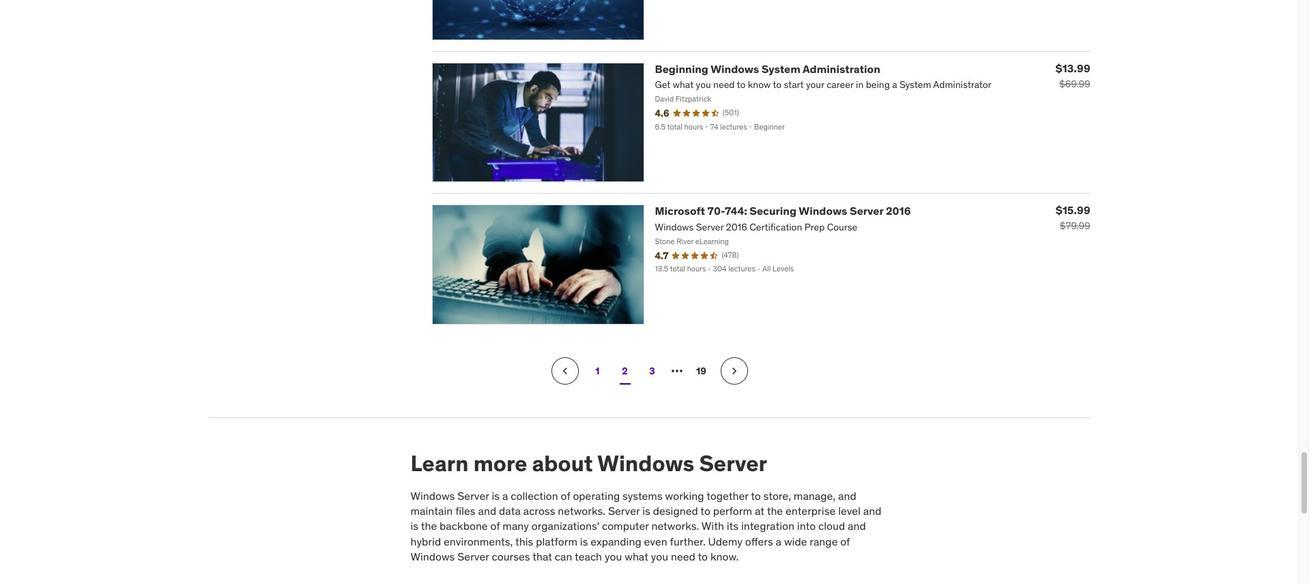 Task type: describe. For each thing, give the bounding box(es) containing it.
microsoft
[[655, 204, 705, 218]]

server left 2016
[[850, 204, 884, 218]]

2 vertical spatial to
[[698, 550, 708, 564]]

what
[[625, 550, 649, 564]]

with
[[702, 520, 724, 533]]

1 horizontal spatial of
[[561, 489, 570, 503]]

0 vertical spatial to
[[751, 489, 761, 503]]

learn more about windows server
[[411, 450, 767, 478]]

courses
[[492, 550, 530, 564]]

system
[[762, 62, 801, 75]]

files
[[455, 505, 476, 518]]

server up together
[[699, 450, 767, 478]]

is down systems
[[643, 505, 651, 518]]

windows right securing
[[799, 204, 848, 218]]

working
[[665, 489, 704, 503]]

manage,
[[794, 489, 836, 503]]

backbone
[[440, 520, 488, 533]]

is up data
[[492, 489, 500, 503]]

is up hybrid
[[411, 520, 419, 533]]

1 vertical spatial of
[[491, 520, 500, 533]]

maintain
[[411, 505, 453, 518]]

19
[[696, 365, 707, 377]]

collection
[[511, 489, 558, 503]]

many
[[503, 520, 529, 533]]

more
[[474, 450, 527, 478]]

expanding
[[591, 535, 642, 549]]

3
[[649, 365, 655, 377]]

across
[[523, 505, 555, 518]]

about
[[532, 450, 593, 478]]

0 vertical spatial networks.
[[558, 505, 606, 518]]

range
[[810, 535, 838, 549]]

$15.99 $79.99
[[1056, 204, 1091, 232]]

server up computer
[[608, 505, 640, 518]]

1 horizontal spatial a
[[776, 535, 782, 549]]

windows up maintain
[[411, 489, 455, 503]]

into
[[797, 520, 816, 533]]

need
[[671, 550, 696, 564]]

1 horizontal spatial the
[[767, 505, 783, 518]]

is up "teach"
[[580, 535, 588, 549]]

$79.99
[[1060, 220, 1091, 232]]

server up "files"
[[458, 489, 489, 503]]

computer
[[602, 520, 649, 533]]

2 you from the left
[[651, 550, 669, 564]]

know.
[[711, 550, 739, 564]]

can
[[555, 550, 572, 564]]

1 horizontal spatial networks.
[[652, 520, 699, 533]]

designed
[[653, 505, 698, 518]]

2 vertical spatial of
[[841, 535, 850, 549]]

platform
[[536, 535, 578, 549]]

744:
[[725, 204, 747, 218]]

teach
[[575, 550, 602, 564]]

securing
[[750, 204, 797, 218]]



Task type: locate. For each thing, give the bounding box(es) containing it.
beginning windows system administration link
[[655, 62, 881, 75]]

0 horizontal spatial a
[[502, 489, 508, 503]]

of
[[561, 489, 570, 503], [491, 520, 500, 533], [841, 535, 850, 549]]

systems
[[623, 489, 663, 503]]

organizations'
[[532, 520, 599, 533]]

the
[[767, 505, 783, 518], [421, 520, 437, 533]]

0 horizontal spatial you
[[605, 550, 622, 564]]

of down the cloud on the right of the page
[[841, 535, 850, 549]]

1 link
[[584, 358, 611, 385]]

networks.
[[558, 505, 606, 518], [652, 520, 699, 533]]

operating
[[573, 489, 620, 503]]

to up with
[[701, 505, 711, 518]]

0 vertical spatial the
[[767, 505, 783, 518]]

enterprise
[[786, 505, 836, 518]]

the down maintain
[[421, 520, 437, 533]]

further.
[[670, 535, 706, 549]]

offers
[[745, 535, 773, 549]]

windows down hybrid
[[411, 550, 455, 564]]

0 vertical spatial a
[[502, 489, 508, 503]]

data
[[499, 505, 521, 518]]

70-
[[708, 204, 725, 218]]

windows left system
[[711, 62, 759, 75]]

and right level
[[863, 505, 882, 518]]

windows server is a collection of operating systems working together to store, manage, and maintain files and data across networks. server is designed to perform at the enterprise level and is the backbone of many organizations' computer networks. with its integration into cloud and hybrid environments, this platform is expanding even further. udemy offers a wide range of windows server courses that can teach you what you need to know.
[[411, 489, 882, 564]]

0 horizontal spatial the
[[421, 520, 437, 533]]

2016
[[886, 204, 911, 218]]

0 horizontal spatial of
[[491, 520, 500, 533]]

$15.99
[[1056, 204, 1091, 217]]

networks. down operating
[[558, 505, 606, 518]]

and
[[838, 489, 857, 503], [478, 505, 496, 518], [863, 505, 882, 518], [848, 520, 866, 533]]

windows
[[711, 62, 759, 75], [799, 204, 848, 218], [598, 450, 695, 478], [411, 489, 455, 503], [411, 550, 455, 564]]

previous page image
[[558, 365, 572, 378]]

$13.99 $69.99
[[1056, 61, 1091, 90]]

1 vertical spatial to
[[701, 505, 711, 518]]

is
[[492, 489, 500, 503], [643, 505, 651, 518], [411, 520, 419, 533], [580, 535, 588, 549]]

1 you from the left
[[605, 550, 622, 564]]

you
[[605, 550, 622, 564], [651, 550, 669, 564]]

1 vertical spatial networks.
[[652, 520, 699, 533]]

1 vertical spatial a
[[776, 535, 782, 549]]

windows up systems
[[598, 450, 695, 478]]

this
[[515, 535, 533, 549]]

$69.99
[[1060, 78, 1091, 90]]

to
[[751, 489, 761, 503], [701, 505, 711, 518], [698, 550, 708, 564]]

the right at
[[767, 505, 783, 518]]

a left 'wide'
[[776, 535, 782, 549]]

beginning
[[655, 62, 709, 75]]

beginning windows system administration
[[655, 62, 881, 75]]

even
[[644, 535, 667, 549]]

of left many
[[491, 520, 500, 533]]

2 horizontal spatial of
[[841, 535, 850, 549]]

level
[[838, 505, 861, 518]]

cloud
[[819, 520, 845, 533]]

0 vertical spatial of
[[561, 489, 570, 503]]

you down even
[[651, 550, 669, 564]]

server
[[850, 204, 884, 218], [699, 450, 767, 478], [458, 489, 489, 503], [608, 505, 640, 518], [458, 550, 489, 564]]

administration
[[803, 62, 881, 75]]

networks. down designed
[[652, 520, 699, 533]]

environments,
[[444, 535, 513, 549]]

server down environments,
[[458, 550, 489, 564]]

2
[[622, 365, 628, 377]]

2 link
[[611, 358, 639, 385]]

learn
[[411, 450, 469, 478]]

and up level
[[838, 489, 857, 503]]

0 horizontal spatial networks.
[[558, 505, 606, 518]]

and down level
[[848, 520, 866, 533]]

store,
[[764, 489, 791, 503]]

and right "files"
[[478, 505, 496, 518]]

wide
[[784, 535, 807, 549]]

3 link
[[639, 358, 666, 385]]

a up data
[[502, 489, 508, 503]]

ellipsis image
[[669, 363, 685, 380]]

integration
[[741, 520, 795, 533]]

1 horizontal spatial you
[[651, 550, 669, 564]]

1
[[596, 365, 600, 377]]

udemy
[[708, 535, 743, 549]]

at
[[755, 505, 765, 518]]

1 vertical spatial the
[[421, 520, 437, 533]]

a
[[502, 489, 508, 503], [776, 535, 782, 549]]

to right need
[[698, 550, 708, 564]]

microsoft 70-744: securing windows server 2016 link
[[655, 204, 911, 218]]

hybrid
[[411, 535, 441, 549]]

together
[[707, 489, 749, 503]]

that
[[533, 550, 552, 564]]

perform
[[713, 505, 752, 518]]

to up at
[[751, 489, 761, 503]]

its
[[727, 520, 739, 533]]

$13.99
[[1056, 61, 1091, 75]]

next page image
[[727, 365, 741, 378]]

you down expanding
[[605, 550, 622, 564]]

microsoft 70-744: securing windows server 2016
[[655, 204, 911, 218]]

of up organizations'
[[561, 489, 570, 503]]



Task type: vqa. For each thing, say whether or not it's contained in the screenshot.
'CCNP All-in-1 Video Boot Camp With Chris Bryant' link
no



